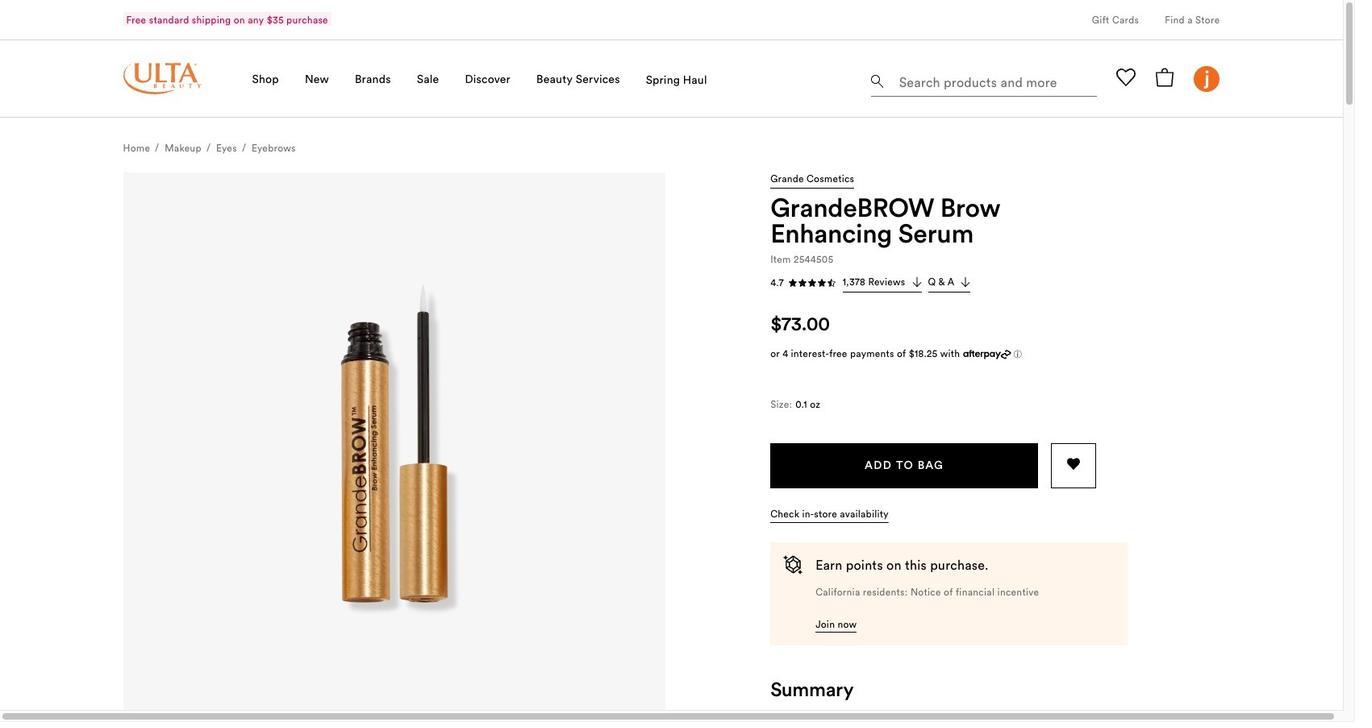 Task type: locate. For each thing, give the bounding box(es) containing it.
1 horizontal spatial withiconright image
[[961, 278, 971, 287]]

None search field
[[872, 61, 1098, 100]]

starfilled image
[[788, 278, 798, 288], [798, 278, 807, 288]]

grande cosmetics grandebrow brow enhancing serum #1 image
[[123, 173, 665, 715]]

starhalf image
[[827, 278, 836, 288]]

1 withiconright image from the left
[[912, 278, 922, 287]]

withiconright image
[[912, 278, 922, 287], [961, 278, 971, 287]]

2 starfilled image from the left
[[798, 278, 807, 288]]

starfilled image
[[807, 278, 817, 288], [817, 278, 827, 288]]

0 items in bag image
[[1156, 68, 1175, 87]]

1 starfilled image from the left
[[807, 278, 817, 288]]

favorites icon image
[[1117, 68, 1136, 87]]

2 starfilled image from the left
[[817, 278, 827, 288]]

0 horizontal spatial withiconright image
[[912, 278, 922, 287]]



Task type: vqa. For each thing, say whether or not it's contained in the screenshot.
product GROUP
no



Task type: describe. For each thing, give the bounding box(es) containing it.
Search products and more search field
[[898, 65, 1093, 93]]

2 withiconright image from the left
[[961, 278, 971, 287]]

1 starfilled image from the left
[[788, 278, 798, 288]]



